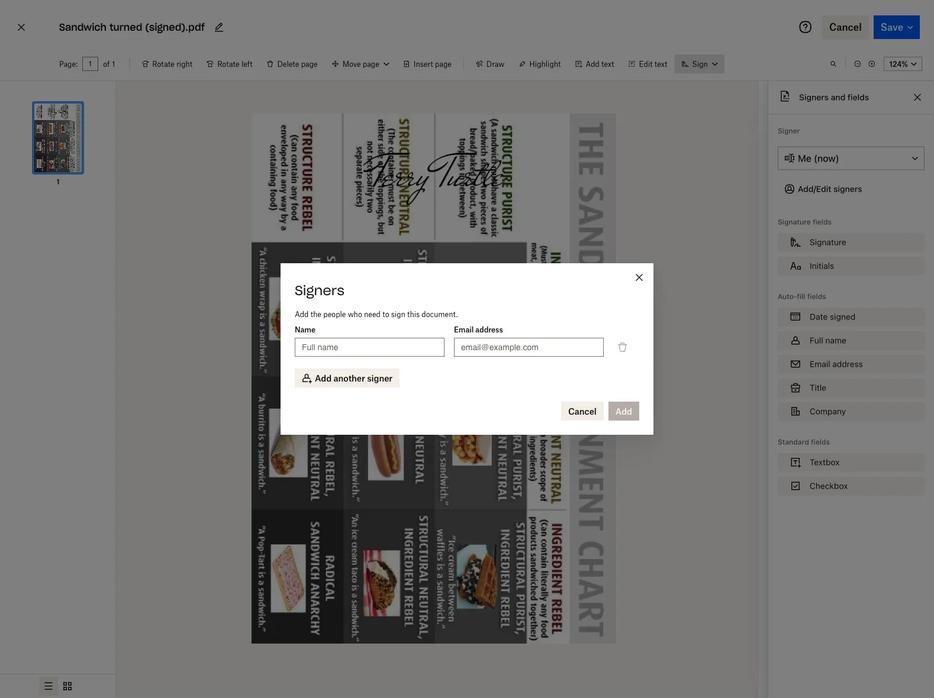 Task type: locate. For each thing, give the bounding box(es) containing it.
turned
[[109, 21, 142, 33]]

1 page from the left
[[301, 59, 318, 68]]

text
[[602, 59, 614, 68], [655, 59, 667, 68]]

rotate right
[[152, 59, 192, 68]]

add text
[[586, 59, 614, 68]]

1 text from the left
[[602, 59, 614, 68]]

add left the on the left of the page
[[295, 310, 309, 319]]

add another signer
[[315, 373, 393, 383]]

who
[[348, 310, 362, 319]]

address
[[475, 325, 503, 334]]

0 vertical spatial 1
[[112, 59, 115, 68]]

signer
[[367, 373, 393, 383]]

1 horizontal spatial text
[[655, 59, 667, 68]]

0 horizontal spatial rotate
[[152, 59, 175, 68]]

1 vertical spatial 1
[[56, 177, 60, 186]]

cancel image
[[14, 18, 28, 37]]

signers
[[295, 282, 345, 299]]

rotate for rotate right
[[152, 59, 175, 68]]

0 vertical spatial add
[[586, 59, 600, 68]]

Name text field
[[302, 341, 437, 354]]

add
[[586, 59, 600, 68], [295, 310, 309, 319], [315, 373, 332, 383]]

2 vertical spatial add
[[315, 373, 332, 383]]

rotate left
[[217, 59, 253, 68]]

need
[[364, 310, 381, 319]]

of
[[103, 59, 110, 68]]

1 horizontal spatial 1
[[112, 59, 115, 68]]

1 inside page 1. selected thumbnail preview element
[[56, 177, 60, 186]]

rotate right button
[[135, 54, 200, 73]]

1 horizontal spatial add
[[315, 373, 332, 383]]

page right 'delete' at the top of the page
[[301, 59, 318, 68]]

add for add text
[[586, 59, 600, 68]]

document.
[[422, 310, 458, 319]]

rotate left right
[[152, 59, 175, 68]]

1 horizontal spatial rotate
[[217, 59, 240, 68]]

0 horizontal spatial 1
[[56, 177, 60, 186]]

0 horizontal spatial text
[[602, 59, 614, 68]]

page inside button
[[435, 59, 452, 68]]

highlight
[[529, 59, 561, 68]]

2 text from the left
[[655, 59, 667, 68]]

sandwich
[[59, 21, 107, 33]]

page right insert
[[435, 59, 452, 68]]

draw
[[487, 59, 505, 68]]

rotate
[[152, 59, 175, 68], [217, 59, 240, 68]]

2 page from the left
[[435, 59, 452, 68]]

rotate left the left
[[217, 59, 240, 68]]

rotate for rotate left
[[217, 59, 240, 68]]

1
[[112, 59, 115, 68], [56, 177, 60, 186]]

None number field
[[88, 59, 92, 69]]

page
[[301, 59, 318, 68], [435, 59, 452, 68]]

text right edit
[[655, 59, 667, 68]]

people
[[323, 310, 346, 319]]

cancel
[[568, 406, 597, 416]]

Button to change sidebar grid view to list view radio
[[39, 677, 58, 696]]

edit text button
[[621, 54, 674, 73]]

add for add another signer
[[315, 373, 332, 383]]

sandwich turned (signed).pdf
[[59, 21, 205, 33]]

1 rotate from the left
[[152, 59, 175, 68]]

rotate left button
[[200, 54, 260, 73]]

0 horizontal spatial add
[[295, 310, 309, 319]]

the
[[311, 310, 321, 319]]

text inside the edit text button
[[655, 59, 667, 68]]

0 horizontal spatial page
[[301, 59, 318, 68]]

add right highlight
[[586, 59, 600, 68]]

text left edit
[[602, 59, 614, 68]]

1 horizontal spatial page
[[435, 59, 452, 68]]

2 rotate from the left
[[217, 59, 240, 68]]

text inside add text button
[[602, 59, 614, 68]]

2 horizontal spatial add
[[586, 59, 600, 68]]

cancel button
[[561, 402, 604, 421]]

option group
[[0, 674, 116, 699]]

add for add the people who need to sign this document.
[[295, 310, 309, 319]]

1 vertical spatial add
[[295, 310, 309, 319]]

edit
[[639, 59, 653, 68]]

Button to change sidebar list view to grid view radio
[[58, 677, 77, 696]]

email
[[454, 325, 474, 334]]

delete
[[277, 59, 299, 68]]

add left another
[[315, 373, 332, 383]]

insert page button
[[396, 54, 459, 73]]

page:
[[59, 59, 78, 68]]

page inside button
[[301, 59, 318, 68]]

text for add text
[[602, 59, 614, 68]]



Task type: describe. For each thing, give the bounding box(es) containing it.
page for delete page
[[301, 59, 318, 68]]

page 1. selected thumbnail preview element
[[20, 91, 96, 188]]

page for insert page
[[435, 59, 452, 68]]

highlight button
[[512, 54, 568, 73]]

another
[[334, 373, 365, 383]]

(signed).pdf
[[145, 21, 205, 33]]

delete page button
[[260, 54, 325, 73]]

add the people who need to sign this document.
[[295, 310, 458, 319]]

right
[[176, 59, 192, 68]]

Email address text field
[[461, 341, 597, 354]]

edit text
[[639, 59, 667, 68]]

name
[[295, 325, 316, 334]]

to
[[383, 310, 389, 319]]

email address
[[454, 325, 503, 334]]

add text button
[[568, 54, 621, 73]]

text for edit text
[[655, 59, 667, 68]]

signers dialog
[[281, 263, 654, 435]]

sign
[[391, 310, 405, 319]]

of 1
[[103, 59, 115, 68]]

insert page
[[414, 59, 452, 68]]

this
[[407, 310, 420, 319]]

add another signer button
[[295, 369, 400, 388]]

delete page
[[277, 59, 318, 68]]

draw button
[[469, 54, 512, 73]]

left
[[242, 59, 253, 68]]

insert
[[414, 59, 433, 68]]



Task type: vqa. For each thing, say whether or not it's contained in the screenshot.
any
no



